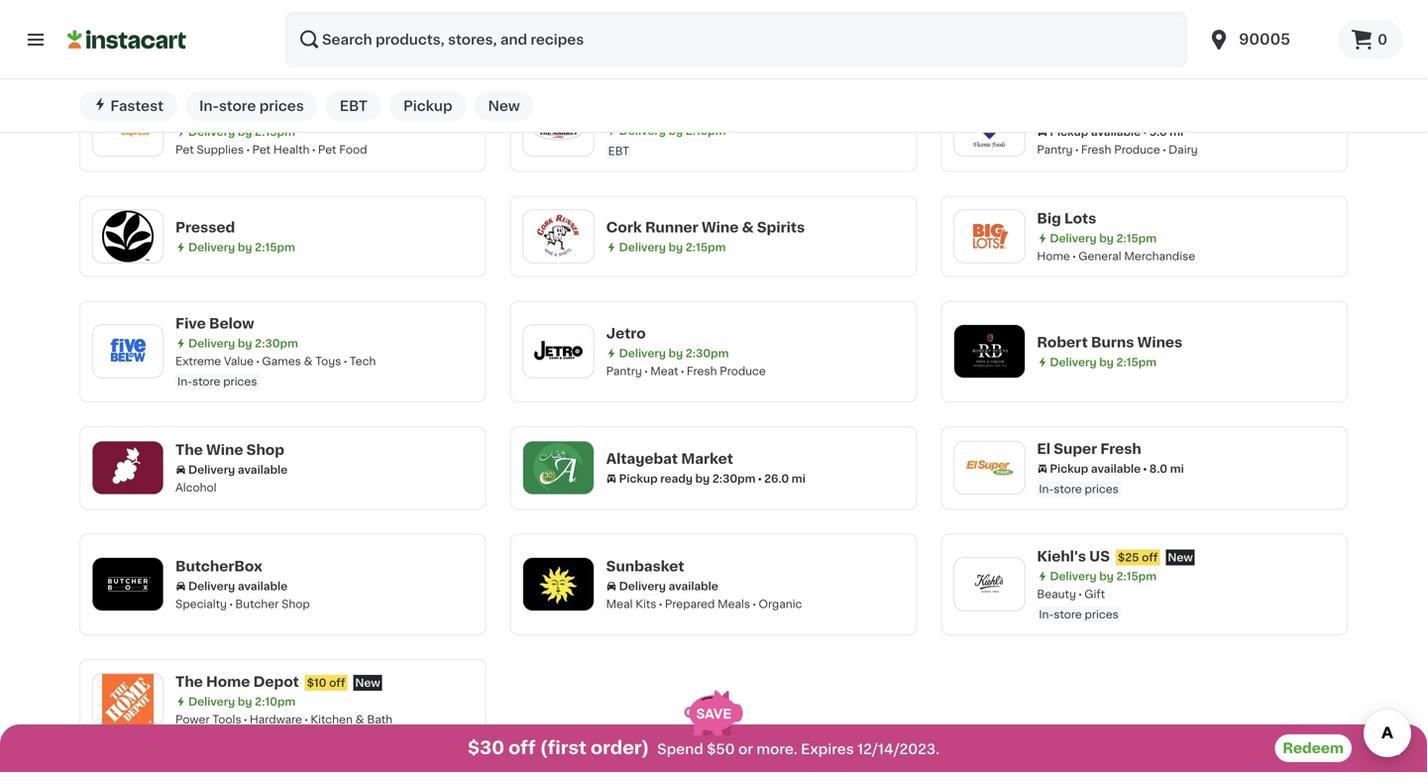 Task type: describe. For each thing, give the bounding box(es) containing it.
$25
[[1119, 552, 1140, 563]]

2:15pm for big lots logo
[[1117, 233, 1157, 244]]

8.0 mi
[[1150, 463, 1185, 474]]

2:15pm for pressed logo
[[255, 242, 295, 253]]

the wine shop logo image
[[102, 442, 154, 494]]

0 vertical spatial wine
[[702, 220, 739, 234]]

meat
[[651, 366, 679, 377]]

altayebat market logo image
[[533, 442, 585, 494]]

in- inside beauty gift in-store prices
[[1040, 609, 1054, 620]]

12/14/2023.
[[858, 743, 940, 757]]

off inside the home depot $10 off new
[[329, 678, 345, 689]]

big lots logo image
[[964, 211, 1016, 262]]

mi for el super fresh
[[1171, 463, 1185, 474]]

extreme
[[176, 356, 221, 367]]

pickup for 9.6 mi
[[1050, 127, 1089, 137]]

pet right health
[[318, 144, 337, 155]]

prices inside "extreme value games & toys tech in-store prices"
[[223, 376, 257, 387]]

new button
[[474, 91, 534, 121]]

delivery right the market by superior logo
[[619, 125, 666, 136]]

five
[[176, 317, 206, 331]]

delivery for pressed logo
[[188, 242, 235, 253]]

sunbasket logo image
[[533, 559, 585, 610]]

butcher
[[235, 599, 279, 610]]

delivery available for sunbasket
[[619, 581, 719, 592]]

big
[[1038, 212, 1062, 225]]

markets
[[1101, 8, 1161, 22]]

90005 button
[[1208, 12, 1327, 67]]

in- inside "button"
[[199, 99, 219, 113]]

delivery by 2:15pm up runner
[[619, 125, 726, 136]]

1 vertical spatial food
[[339, 144, 367, 155]]

pickup button
[[390, 91, 467, 121]]

new inside the home depot $10 off new
[[355, 678, 380, 689]]

el super fresh
[[1038, 442, 1142, 456]]

r ranch markets link
[[941, 0, 1349, 64]]

by for five below logo
[[238, 338, 252, 349]]

the for the home depot $10 off new
[[176, 675, 203, 689]]

2:30pm down market
[[713, 474, 756, 485]]

meal
[[607, 599, 633, 610]]

express
[[244, 105, 303, 119]]

robert burns wines logo image
[[964, 326, 1016, 377]]

altayebat market
[[607, 452, 734, 466]]

delivery for butcherbox logo
[[188, 581, 235, 592]]

pet supplies pet health pet food
[[176, 144, 367, 155]]

1 vertical spatial home
[[206, 675, 250, 689]]

fresh for pantry meat fresh produce
[[687, 366, 717, 377]]

delivery for sunbasket logo
[[619, 581, 666, 592]]

pickup for 26.0 mi
[[619, 474, 658, 485]]

wines
[[1138, 336, 1183, 350]]

big lots
[[1038, 212, 1097, 225]]

new inside 'kiehl's us $25 off new'
[[1169, 552, 1194, 563]]

value
[[224, 356, 254, 367]]

sunbasket
[[607, 560, 685, 574]]

delivery up groceries at the top
[[188, 20, 235, 31]]

available up pantry fresh produce dairy in the right of the page
[[1092, 127, 1141, 137]]

(first
[[540, 740, 587, 757]]

robert burns wines
[[1038, 336, 1183, 350]]

pressed
[[176, 220, 235, 234]]

2:15pm up in-store prices "button"
[[255, 20, 295, 31]]

by up in-store prices "button"
[[238, 20, 252, 31]]

by for kiehl's us logo
[[1100, 571, 1114, 582]]

expires
[[801, 743, 855, 757]]

the for the wine shop
[[176, 443, 203, 457]]

depot
[[253, 675, 299, 689]]

pantry for pantry fresh produce dairy
[[1038, 144, 1073, 155]]

beauty
[[1038, 589, 1077, 600]]

1 horizontal spatial produce
[[1115, 144, 1161, 155]]

8.0
[[1150, 463, 1168, 474]]

$10 for express
[[311, 108, 330, 119]]

fastest
[[110, 99, 164, 113]]

available for sunbasket
[[669, 581, 719, 592]]

r
[[1038, 8, 1048, 22]]

health
[[274, 144, 310, 155]]

alcohol for the wine shop
[[176, 483, 217, 493]]

meals
[[718, 599, 751, 610]]

0 horizontal spatial wine
[[206, 443, 243, 457]]

store down super
[[1054, 484, 1083, 495]]

0 vertical spatial fresh
[[1082, 144, 1112, 155]]

delivery by 2:30pm for five below
[[188, 338, 298, 349]]

jetro
[[607, 327, 646, 341]]

by for jetro logo
[[669, 348, 683, 359]]

26.0 mi
[[765, 474, 806, 485]]

delivery for 'cork runner wine & spirits logo'
[[619, 242, 666, 253]]

& for spirits
[[742, 220, 754, 234]]

el
[[1038, 442, 1051, 456]]

the wine shop
[[176, 443, 285, 457]]

runner
[[646, 220, 699, 234]]

90005
[[1240, 32, 1291, 47]]

& for toys
[[304, 356, 313, 367]]

groceries
[[176, 38, 229, 49]]

butcherbox
[[176, 560, 263, 574]]

five below logo image
[[102, 326, 154, 377]]

9.6
[[1150, 127, 1168, 137]]

burns
[[1092, 336, 1135, 350]]

prices inside beauty gift in-store prices
[[1085, 609, 1119, 620]]

cork
[[607, 220, 642, 234]]

beauty gift in-store prices
[[1038, 589, 1119, 620]]

pickup ready by 2:30pm
[[619, 474, 756, 485]]

delivery for pet food express logo
[[188, 127, 235, 137]]

altayebat
[[607, 452, 678, 466]]

prices down el super fresh
[[1085, 484, 1119, 495]]

specialty
[[176, 599, 227, 610]]

tech
[[350, 356, 376, 367]]

delivery for jetro logo
[[619, 348, 666, 359]]

90005 button
[[1196, 12, 1339, 67]]

extreme value games & toys tech in-store prices
[[176, 356, 376, 387]]

kitchen
[[311, 714, 353, 725]]

vicente foods logo image
[[964, 104, 1016, 156]]

by for 'cork runner wine & spirits logo'
[[669, 242, 683, 253]]

spirits
[[757, 220, 805, 234]]

kiehl's us $25 off new
[[1038, 550, 1194, 564]]

supplies
[[197, 144, 244, 155]]

toys
[[316, 356, 341, 367]]

store inside beauty gift in-store prices
[[1054, 609, 1083, 620]]

mi for altayebat market
[[792, 474, 806, 485]]

the home depot logo image
[[102, 674, 154, 726]]

2:30pm for five below
[[255, 338, 298, 349]]

power tools hardware kitchen & bath
[[176, 714, 393, 725]]

five below
[[176, 317, 254, 331]]

pet food express logo image
[[102, 104, 154, 156]]

tools
[[213, 714, 241, 725]]

specialty butcher shop
[[176, 599, 310, 610]]

cork runner wine & spirits
[[607, 220, 805, 234]]



Task type: vqa. For each thing, say whether or not it's contained in the screenshot.
'Games' in the top of the page
yes



Task type: locate. For each thing, give the bounding box(es) containing it.
$10 inside pet food express $10 off
[[311, 108, 330, 119]]

by down pet food express $10 off
[[238, 127, 252, 137]]

0 horizontal spatial food
[[204, 105, 241, 119]]

ebt
[[340, 99, 368, 113], [609, 146, 630, 157]]

& left toys
[[304, 356, 313, 367]]

in-store prices inside in-store prices "button"
[[199, 99, 304, 113]]

delivery down big lots
[[1050, 233, 1097, 244]]

pantry for pantry meat fresh produce
[[607, 366, 642, 377]]

shop
[[247, 443, 285, 457], [282, 599, 310, 610]]

home up delivery by 2:10pm
[[206, 675, 250, 689]]

produce right meat
[[720, 366, 766, 377]]

delivery by 2:15pm
[[188, 20, 295, 31], [619, 125, 726, 136], [188, 127, 295, 137], [1050, 233, 1157, 244], [188, 242, 295, 253], [619, 242, 726, 253], [1050, 357, 1157, 368], [1050, 571, 1157, 582]]

2:30pm up pantry meat fresh produce
[[686, 348, 729, 359]]

1 vertical spatial ebt
[[609, 146, 630, 157]]

1 the from the top
[[176, 443, 203, 457]]

hardware
[[250, 714, 302, 725]]

by for pressed logo
[[238, 242, 252, 253]]

2:15pm for kiehl's us logo
[[1117, 571, 1157, 582]]

store up supplies
[[219, 99, 256, 113]]

1 vertical spatial alcohol
[[176, 483, 217, 493]]

pressed logo image
[[102, 211, 154, 262]]

in-store prices button
[[185, 91, 318, 121]]

delivery by 2:15pm down robert burns wines
[[1050, 357, 1157, 368]]

by up the tools
[[238, 696, 252, 707]]

delivery for five below logo
[[188, 338, 235, 349]]

2:15pm down $25
[[1117, 571, 1157, 582]]

ebt button
[[326, 91, 382, 121]]

the market by superior logo image
[[533, 104, 585, 156]]

home down "big" at the top right of page
[[1038, 251, 1071, 262]]

delivery for big lots logo
[[1050, 233, 1097, 244]]

0 horizontal spatial new
[[355, 678, 380, 689]]

mi right 9.6
[[1170, 127, 1184, 137]]

2:30pm up games
[[255, 338, 298, 349]]

in-
[[199, 99, 219, 113], [178, 376, 192, 387], [1040, 484, 1054, 495], [1040, 609, 1054, 620]]

kits
[[636, 599, 657, 610]]

0 vertical spatial in-store prices
[[199, 99, 304, 113]]

by down us
[[1100, 571, 1114, 582]]

the up power
[[176, 675, 203, 689]]

off right "express" at the left top of the page
[[333, 108, 349, 119]]

delivery up supplies
[[188, 127, 235, 137]]

2:15pm up pet supplies pet health pet food
[[255, 127, 295, 137]]

delivery by 2:15pm for pet food express logo
[[188, 127, 295, 137]]

off up kitchen
[[329, 678, 345, 689]]

1 horizontal spatial in-store prices
[[1040, 484, 1119, 495]]

organic
[[759, 599, 803, 610]]

0 button
[[1339, 20, 1404, 59]]

delivery down cork
[[619, 242, 666, 253]]

1 vertical spatial pickup available
[[1050, 463, 1141, 474]]

0 vertical spatial alcohol
[[289, 38, 331, 49]]

delivery by 2:15pm for big lots logo
[[1050, 233, 1157, 244]]

pet left supplies
[[176, 144, 194, 155]]

jetro logo image
[[533, 326, 585, 377]]

0 horizontal spatial pantry
[[607, 366, 642, 377]]

available for butcherbox
[[238, 581, 288, 592]]

2:15pm for 'cork runner wine & spirits logo'
[[686, 242, 726, 253]]

r ranch markets
[[1038, 8, 1161, 22]]

delivery available down the wine shop
[[188, 465, 288, 476]]

2 vertical spatial &
[[356, 714, 364, 725]]

delivery available up specialty butcher shop
[[188, 581, 288, 592]]

2 vertical spatial new
[[355, 678, 380, 689]]

pantry fresh produce dairy
[[1038, 144, 1199, 155]]

2:15pm down cork runner wine & spirits
[[686, 242, 726, 253]]

2 horizontal spatial &
[[742, 220, 754, 234]]

pickup inside 'button'
[[404, 99, 453, 113]]

delivery down pressed
[[188, 242, 235, 253]]

new left the market by superior logo
[[488, 99, 520, 113]]

available down the wine shop
[[238, 465, 288, 476]]

$50
[[707, 743, 735, 757]]

1 vertical spatial &
[[304, 356, 313, 367]]

by up "value"
[[238, 338, 252, 349]]

fresh right meat
[[687, 366, 717, 377]]

0 horizontal spatial delivery by 2:30pm
[[188, 338, 298, 349]]

general
[[1079, 251, 1122, 262]]

in- down el
[[1040, 484, 1054, 495]]

fresh up lots
[[1082, 144, 1112, 155]]

delivery by 2:30pm up "value"
[[188, 338, 298, 349]]

in- inside "extreme value games & toys tech in-store prices"
[[178, 376, 192, 387]]

$30
[[468, 740, 505, 757]]

order)
[[591, 740, 650, 757]]

2 horizontal spatial new
[[1169, 552, 1194, 563]]

delivery for the home depot logo
[[188, 696, 235, 707]]

1 horizontal spatial new
[[488, 99, 520, 113]]

2:15pm down search field
[[686, 125, 726, 136]]

1 horizontal spatial ebt
[[609, 146, 630, 157]]

spend
[[658, 743, 704, 757]]

in-store prices down super
[[1040, 484, 1119, 495]]

2:15pm
[[255, 20, 295, 31], [686, 125, 726, 136], [255, 127, 295, 137], [1117, 233, 1157, 244], [255, 242, 295, 253], [686, 242, 726, 253], [1117, 357, 1157, 368], [1117, 571, 1157, 582]]

by for the home depot logo
[[238, 696, 252, 707]]

0 horizontal spatial in-store prices
[[199, 99, 304, 113]]

new up bath at left
[[355, 678, 380, 689]]

food up supplies
[[204, 105, 241, 119]]

delivery by 2:15pm for kiehl's us logo
[[1050, 571, 1157, 582]]

merchandise
[[1125, 251, 1196, 262]]

below
[[209, 317, 254, 331]]

pantry down jetro in the left top of the page
[[607, 366, 642, 377]]

by down robert burns wines
[[1100, 357, 1114, 368]]

1 horizontal spatial &
[[356, 714, 364, 725]]

redeem
[[1284, 742, 1345, 756]]

$30 off (first order) main content
[[0, 0, 1428, 772]]

1 horizontal spatial pantry
[[1038, 144, 1073, 155]]

fresh right super
[[1101, 442, 1142, 456]]

the
[[176, 443, 203, 457], [176, 675, 203, 689]]

delivery by 2:30pm up meat
[[619, 348, 729, 359]]

& left spirits on the right of the page
[[742, 220, 754, 234]]

pickup down altayebat
[[619, 474, 658, 485]]

meal kits prepared meals organic
[[607, 599, 803, 610]]

store inside "extreme value games & toys tech in-store prices"
[[192, 376, 221, 387]]

1 vertical spatial shop
[[282, 599, 310, 610]]

delivery available
[[188, 465, 288, 476], [188, 581, 288, 592], [619, 581, 719, 592]]

the right the wine shop logo
[[176, 443, 203, 457]]

pet up supplies
[[176, 105, 200, 119]]

0 horizontal spatial produce
[[720, 366, 766, 377]]

9.6 mi
[[1150, 127, 1184, 137]]

pet left health
[[252, 144, 271, 155]]

0 vertical spatial pickup available
[[1050, 127, 1141, 137]]

super
[[1054, 442, 1098, 456]]

available down el super fresh
[[1092, 463, 1141, 474]]

2:30pm for jetro
[[686, 348, 729, 359]]

by up runner
[[669, 125, 683, 136]]

0 vertical spatial the
[[176, 443, 203, 457]]

Search field
[[286, 12, 1188, 67]]

pickup
[[404, 99, 453, 113], [1050, 127, 1089, 137], [1050, 463, 1089, 474], [619, 474, 658, 485]]

1 horizontal spatial delivery by 2:30pm
[[619, 348, 729, 359]]

shop right butcher
[[282, 599, 310, 610]]

delivery for robert burns wines logo
[[1050, 357, 1097, 368]]

delivery down kiehl's
[[1050, 571, 1097, 582]]

1 vertical spatial wine
[[206, 443, 243, 457]]

food
[[204, 105, 241, 119], [339, 144, 367, 155]]

by down market
[[696, 474, 710, 485]]

delivery by 2:15pm for pressed logo
[[188, 242, 295, 253]]

lots
[[1065, 212, 1097, 225]]

1 horizontal spatial food
[[339, 144, 367, 155]]

0 horizontal spatial alcohol
[[176, 483, 217, 493]]

26.0
[[765, 474, 789, 485]]

alcohol down the wine shop
[[176, 483, 217, 493]]

prices up health
[[260, 99, 304, 113]]

0 vertical spatial ebt
[[340, 99, 368, 113]]

store down extreme at the left top
[[192, 376, 221, 387]]

alcohol for groceries
[[289, 38, 331, 49]]

& inside "extreme value games & toys tech in-store prices"
[[304, 356, 313, 367]]

2:30pm
[[255, 338, 298, 349], [686, 348, 729, 359], [713, 474, 756, 485]]

delivery up the tools
[[188, 696, 235, 707]]

0 horizontal spatial ebt
[[340, 99, 368, 113]]

&
[[742, 220, 754, 234], [304, 356, 313, 367], [356, 714, 364, 725]]

0 vertical spatial &
[[742, 220, 754, 234]]

store
[[219, 99, 256, 113], [192, 376, 221, 387], [1054, 484, 1083, 495], [1054, 609, 1083, 620]]

2:15pm for pet food express logo
[[255, 127, 295, 137]]

pantry meat fresh produce
[[607, 366, 766, 377]]

delivery by 2:15pm up groceries at the top
[[188, 20, 295, 31]]

delivery by 2:15pm down in-store prices "button"
[[188, 127, 295, 137]]

by
[[238, 20, 252, 31], [669, 125, 683, 136], [238, 127, 252, 137], [1100, 233, 1114, 244], [238, 242, 252, 253], [669, 242, 683, 253], [238, 338, 252, 349], [669, 348, 683, 359], [1100, 357, 1114, 368], [696, 474, 710, 485], [1100, 571, 1114, 582], [238, 696, 252, 707]]

home general merchandise
[[1038, 251, 1196, 262]]

0 horizontal spatial &
[[304, 356, 313, 367]]

ranch
[[1051, 8, 1098, 22]]

delivery up kits
[[619, 581, 666, 592]]

pantry right vicente foods logo
[[1038, 144, 1073, 155]]

off right $25
[[1142, 552, 1159, 563]]

games
[[262, 356, 301, 367]]

in- down the beauty
[[1040, 609, 1054, 620]]

wine down "value"
[[206, 443, 243, 457]]

new inside button
[[488, 99, 520, 113]]

kiehl's us logo image
[[964, 559, 1016, 610]]

& left bath at left
[[356, 714, 364, 725]]

0 vertical spatial new
[[488, 99, 520, 113]]

0 vertical spatial pantry
[[1038, 144, 1073, 155]]

delivery by 2:15pm for 'cork runner wine & spirits logo'
[[619, 242, 726, 253]]

delivery available for the wine shop
[[188, 465, 288, 476]]

prices down "value"
[[223, 376, 257, 387]]

delivery down the wine shop
[[188, 465, 235, 476]]

by for pet food express logo
[[238, 127, 252, 137]]

2:10pm
[[255, 696, 296, 707]]

produce
[[1115, 144, 1161, 155], [720, 366, 766, 377]]

save image
[[685, 691, 743, 736]]

$10 for depot
[[307, 678, 327, 689]]

pantry
[[1038, 144, 1073, 155], [607, 366, 642, 377]]

el super fresh logo image
[[964, 442, 1016, 494]]

1 vertical spatial fresh
[[687, 366, 717, 377]]

pickup available for 8.0 mi
[[1050, 463, 1141, 474]]

0
[[1378, 33, 1388, 47]]

new
[[488, 99, 520, 113], [1169, 552, 1194, 563], [355, 678, 380, 689]]

1 vertical spatial pantry
[[607, 366, 642, 377]]

delivery down jetro in the left top of the page
[[619, 348, 666, 359]]

2 vertical spatial fresh
[[1101, 442, 1142, 456]]

None search field
[[286, 12, 1188, 67]]

0 horizontal spatial home
[[206, 675, 250, 689]]

0 vertical spatial food
[[204, 105, 241, 119]]

0 vertical spatial produce
[[1115, 144, 1161, 155]]

by down runner
[[669, 242, 683, 253]]

1 horizontal spatial alcohol
[[289, 38, 331, 49]]

butcherbox logo image
[[102, 559, 154, 610]]

more.
[[757, 743, 798, 757]]

robert
[[1038, 336, 1089, 350]]

in- down extreme at the left top
[[178, 376, 192, 387]]

by for big lots logo
[[1100, 233, 1114, 244]]

pet
[[176, 105, 200, 119], [176, 144, 194, 155], [252, 144, 271, 155], [318, 144, 337, 155]]

1 vertical spatial in-store prices
[[1040, 484, 1119, 495]]

delivery by 2:15pm up general
[[1050, 233, 1157, 244]]

close image
[[1382, 737, 1406, 761]]

pickup up pantry fresh produce dairy in the right of the page
[[1050, 127, 1089, 137]]

delivery by 2:15pm up gift
[[1050, 571, 1157, 582]]

mi right 8.0
[[1171, 463, 1185, 474]]

store down the beauty
[[1054, 609, 1083, 620]]

shop for specialty butcher shop
[[282, 599, 310, 610]]

1 vertical spatial $10
[[307, 678, 327, 689]]

mi
[[1170, 127, 1184, 137], [1171, 463, 1185, 474], [792, 474, 806, 485]]

1 vertical spatial the
[[176, 675, 203, 689]]

available up prepared
[[669, 581, 719, 592]]

in- up supplies
[[199, 99, 219, 113]]

ebt right the market by superior logo
[[609, 146, 630, 157]]

power
[[176, 714, 210, 725]]

off
[[333, 108, 349, 119], [1142, 552, 1159, 563], [329, 678, 345, 689], [509, 740, 536, 757]]

delivery by 2:10pm
[[188, 696, 296, 707]]

fresh for el super fresh
[[1101, 442, 1142, 456]]

wine
[[702, 220, 739, 234], [206, 443, 243, 457]]

shop down "extreme value games & toys tech in-store prices"
[[247, 443, 285, 457]]

delivery for the wine shop logo
[[188, 465, 235, 476]]

market
[[682, 452, 734, 466]]

cork runner wine & spirits logo image
[[533, 211, 585, 262]]

available up butcher
[[238, 581, 288, 592]]

$30 off (first order) spend $50 or more. expires 12/14/2023.
[[468, 740, 940, 757]]

in-store prices up pet supplies pet health pet food
[[199, 99, 304, 113]]

1 pickup available from the top
[[1050, 127, 1141, 137]]

prices inside "button"
[[260, 99, 304, 113]]

off inside pet food express $10 off
[[333, 108, 349, 119]]

redeem button
[[1276, 735, 1353, 763]]

pickup available
[[1050, 127, 1141, 137], [1050, 463, 1141, 474]]

or
[[739, 743, 754, 757]]

off right $30
[[509, 740, 536, 757]]

ebt left 'pickup' 'button'
[[340, 99, 368, 113]]

2 pickup available from the top
[[1050, 463, 1141, 474]]

shop for the wine shop
[[247, 443, 285, 457]]

2:15pm up home general merchandise
[[1117, 233, 1157, 244]]

by for robert burns wines logo
[[1100, 357, 1114, 368]]

prices
[[260, 99, 304, 113], [223, 376, 257, 387], [1085, 484, 1119, 495], [1085, 609, 1119, 620]]

delivery available for butcherbox
[[188, 581, 288, 592]]

the home depot $10 off new
[[176, 675, 380, 689]]

pet food express $10 off
[[176, 105, 349, 119]]

2:15pm for robert burns wines logo
[[1117, 357, 1157, 368]]

1 horizontal spatial wine
[[702, 220, 739, 234]]

wine right runner
[[702, 220, 739, 234]]

available for the wine shop
[[238, 465, 288, 476]]

1 vertical spatial produce
[[720, 366, 766, 377]]

pickup available down el super fresh
[[1050, 463, 1141, 474]]

food down ebt button
[[339, 144, 367, 155]]

0 vertical spatial $10
[[311, 108, 330, 119]]

available
[[1092, 127, 1141, 137], [1092, 463, 1141, 474], [238, 465, 288, 476], [238, 581, 288, 592], [669, 581, 719, 592]]

0 vertical spatial shop
[[247, 443, 285, 457]]

pickup available for 9.6 mi
[[1050, 127, 1141, 137]]

gift
[[1085, 589, 1106, 600]]

delivery available up prepared
[[619, 581, 719, 592]]

delivery down robert
[[1050, 357, 1097, 368]]

delivery by 2:15pm for robert burns wines logo
[[1050, 357, 1157, 368]]

pickup for 8.0 mi
[[1050, 463, 1089, 474]]

0 vertical spatial home
[[1038, 251, 1071, 262]]

mi right the 26.0
[[792, 474, 806, 485]]

prepared
[[665, 599, 715, 610]]

off inside 'kiehl's us $25 off new'
[[1142, 552, 1159, 563]]

delivery down five below
[[188, 338, 235, 349]]

store inside "button"
[[219, 99, 256, 113]]

us
[[1090, 550, 1111, 564]]

$10 up kitchen
[[307, 678, 327, 689]]

instacart logo image
[[67, 28, 186, 52]]

$10 right "express" at the left top of the page
[[311, 108, 330, 119]]

kiehl's
[[1038, 550, 1087, 564]]

1 horizontal spatial home
[[1038, 251, 1071, 262]]

prices down gift
[[1085, 609, 1119, 620]]

dairy
[[1169, 144, 1199, 155]]

1 vertical spatial new
[[1169, 552, 1194, 563]]

fastest button
[[79, 91, 178, 121]]

in-store prices
[[199, 99, 304, 113], [1040, 484, 1119, 495]]

ready
[[661, 474, 693, 485]]

delivery by 2:30pm for jetro
[[619, 348, 729, 359]]

delivery by 2:15pm down runner
[[619, 242, 726, 253]]

ebt inside button
[[340, 99, 368, 113]]

2 the from the top
[[176, 675, 203, 689]]

delivery for kiehl's us logo
[[1050, 571, 1097, 582]]

delivery by 2:15pm down pressed
[[188, 242, 295, 253]]

$10 inside the home depot $10 off new
[[307, 678, 327, 689]]



